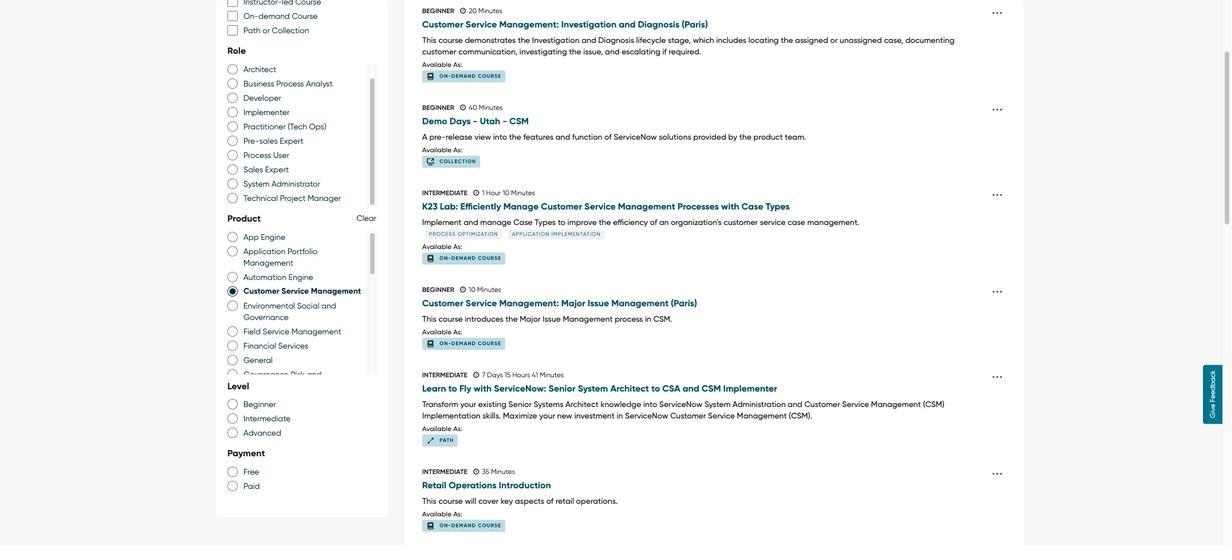 Task type: describe. For each thing, give the bounding box(es) containing it.
clock o image for operations
[[473, 469, 479, 476]]

technical
[[244, 194, 278, 203]]

knowledge
[[601, 400, 642, 409]]

by
[[729, 132, 738, 141]]

clock o image for learn to fly with servicenow: senior system architect to csa and csm implementer
[[473, 372, 479, 379]]

0 horizontal spatial your
[[460, 400, 476, 409]]

1 vertical spatial your
[[539, 411, 555, 420]]

intermediate for learn to fly with servicenow: senior system architect to csa and csm implementer
[[422, 371, 468, 379]]

management inside application portfolio management
[[244, 258, 293, 267]]

app
[[244, 232, 259, 242]]

on- for retail operations introduction
[[440, 522, 452, 529]]

csa
[[663, 383, 681, 394]]

lab:
[[440, 201, 458, 212]]

investigating
[[520, 47, 567, 56]]

beginner for customer service management: investigation and diagnosis (paris)
[[422, 7, 454, 15]]

learn
[[422, 383, 446, 394]]

... for features
[[992, 96, 1003, 115]]

available as: for learn to fly with servicenow: senior system architect to csa and csm implementer
[[422, 425, 463, 433]]

if
[[663, 47, 667, 56]]

and right the csa
[[683, 383, 700, 394]]

as: for demo days - utah - csm
[[453, 146, 463, 154]]

0 horizontal spatial to
[[449, 383, 457, 394]]

systems
[[534, 400, 564, 409]]

management: for investigation
[[499, 19, 559, 30]]

manage
[[504, 201, 539, 212]]

management up process
[[612, 298, 669, 309]]

1 vertical spatial collection
[[440, 158, 476, 164]]

available as: for customer service management: investigation and diagnosis (paris)
[[422, 61, 463, 69]]

risk
[[291, 370, 305, 379]]

0 horizontal spatial system
[[244, 179, 270, 188]]

management down administration
[[737, 411, 787, 420]]

2 horizontal spatial architect
[[611, 383, 649, 394]]

and right issue,
[[605, 47, 620, 56]]

the up "investigating"
[[518, 35, 530, 45]]

1 horizontal spatial case
[[742, 201, 764, 212]]

environmental social and governance
[[244, 301, 336, 322]]

role
[[228, 45, 246, 56]]

this inside retail operations introduction this course will cover key aspects of retail operations.
[[422, 497, 437, 506]]

course down optimization
[[478, 255, 501, 261]]

required.
[[669, 47, 702, 56]]

analyst
[[306, 79, 333, 88]]

stage,
[[668, 35, 691, 45]]

available for customer service management: investigation and diagnosis (paris)
[[422, 61, 452, 69]]

0 horizontal spatial collection
[[272, 26, 309, 35]]

demand down optimization
[[452, 255, 476, 261]]

management up social
[[311, 286, 361, 296]]

1 vertical spatial diagnosis
[[598, 35, 634, 45]]

and inside environmental social and governance
[[322, 301, 336, 310]]

2 - from the left
[[503, 116, 507, 127]]

3 available from the top
[[422, 243, 452, 251]]

level
[[228, 381, 249, 392]]

path or collection
[[244, 26, 309, 35]]

the left features on the top
[[509, 132, 521, 141]]

customer inside customer service management: investigation and diagnosis (paris) this course demonstrates the investigation and diagnosis lifecycle stage, which includes locating the assigned or unassigned case, documenting customer communication, investigating the issue, and escalating if required.
[[422, 47, 457, 56]]

(paris) for customer service management: major issue management (paris)
[[671, 298, 697, 309]]

available for customer service management: major issue management (paris)
[[422, 328, 452, 336]]

application portfolio management
[[244, 247, 318, 267]]

hours
[[513, 371, 530, 379]]

efficiently
[[460, 201, 501, 212]]

key
[[501, 497, 513, 506]]

governance risk and compliance
[[244, 370, 322, 391]]

clock o image for k23 lab: efficiently manage customer service management processes with case types
[[473, 190, 479, 197]]

20
[[469, 7, 477, 15]]

clock o image for customer service management: investigation and diagnosis (paris)
[[460, 8, 466, 14]]

skills.
[[483, 411, 501, 420]]

utah
[[480, 116, 500, 127]]

a
[[422, 132, 428, 141]]

issue,
[[583, 47, 603, 56]]

into inside the learn to fly with servicenow: senior system architect to csa and csm implementer transform your existing senior systems architect knowledge into servicenow system administration and customer service management (csm) implementation skills. maximize your new investment in servicenow customer service management (csm).
[[643, 400, 657, 409]]

demand for retail operations introduction
[[452, 522, 476, 529]]

app engine
[[244, 232, 285, 242]]

financial services
[[244, 341, 308, 350]]

on-demand course for customer service management: investigation and diagnosis (paris)
[[440, 73, 501, 79]]

0 vertical spatial process
[[276, 79, 304, 88]]

... button for implementer
[[989, 363, 1007, 386]]

service
[[760, 218, 786, 227]]

... button for k23 lab: efficiently manage customer service management processes with case types
[[989, 181, 1007, 203]]

demand for customer service management: major issue management (paris)
[[452, 340, 476, 347]]

application inside k23 lab: efficiently manage customer service management processes with case types implement and manage case types to improve the efficiency of an organization's customer service case management. process optimization application implementation
[[512, 231, 550, 237]]

management left process
[[563, 315, 613, 324]]

1 horizontal spatial 10
[[503, 189, 510, 197]]

efficiency
[[613, 218, 648, 227]]

40
[[469, 104, 477, 112]]

0 horizontal spatial process
[[244, 151, 271, 160]]

... for implementer
[[992, 363, 1003, 382]]

on-demand course down optimization
[[440, 255, 501, 261]]

case
[[788, 218, 806, 227]]

servicenow:
[[494, 383, 546, 394]]

solutions
[[659, 132, 692, 141]]

1 horizontal spatial senior
[[549, 383, 576, 394]]

pre-sales expert
[[244, 136, 304, 145]]

1 vertical spatial servicenow
[[659, 400, 703, 409]]

an
[[659, 218, 669, 227]]

minutes up manage
[[511, 189, 535, 197]]

financial
[[244, 341, 276, 350]]

1 horizontal spatial types
[[766, 201, 790, 212]]

organization's
[[671, 218, 722, 227]]

administrator
[[272, 179, 320, 188]]

on-demand course for customer service management: major issue management (paris)
[[440, 340, 501, 347]]

0 vertical spatial investigation
[[561, 19, 617, 30]]

management: for major
[[499, 298, 559, 309]]

customer service management: major issue management (paris) this course introduces the major issue management process in csm.
[[422, 298, 697, 324]]

on- down implement
[[440, 255, 452, 261]]

csm inside the learn to fly with servicenow: senior system architect to csa and csm implementer transform your existing senior systems architect knowledge into servicenow system administration and customer service management (csm) implementation skills. maximize your new investment in servicenow customer service management (csm).
[[702, 383, 721, 394]]

management inside k23 lab: efficiently manage customer service management processes with case types implement and manage case types to improve the efficiency of an organization's customer service case management. process optimization application implementation
[[618, 201, 676, 212]]

implementer inside the learn to fly with servicenow: senior system architect to csa and csm implementer transform your existing senior systems architect knowledge into servicenow system administration and customer service management (csm) implementation skills. maximize your new investment in servicenow customer service management (csm).
[[724, 383, 778, 394]]

2 vertical spatial servicenow
[[625, 411, 668, 420]]

of inside demo days - utah - csm a pre-release view into the features and function of servicenow solutions provided by the product team.
[[605, 132, 612, 141]]

on-demand course for retail operations introduction
[[440, 522, 501, 529]]

1 vertical spatial system
[[578, 383, 608, 394]]

learn to fly with servicenow: senior system architect to csa and csm implementer transform your existing senior systems architect knowledge into servicenow system administration and customer service management (csm) implementation skills. maximize your new investment in servicenow customer service management (csm).
[[422, 383, 945, 420]]

course for customer service management: major issue management (paris)
[[478, 340, 501, 347]]

2 horizontal spatial to
[[652, 383, 660, 394]]

as: for learn to fly with servicenow: senior system architect to csa and csm implementer
[[453, 425, 463, 433]]

(tech
[[288, 122, 307, 131]]

locating
[[749, 35, 779, 45]]

management.
[[808, 218, 860, 227]]

demonstrates
[[465, 35, 516, 45]]

1 horizontal spatial issue
[[588, 298, 609, 309]]

and up (csm).
[[788, 400, 803, 409]]

1 vertical spatial major
[[520, 315, 541, 324]]

path for path
[[440, 437, 454, 443]]

ops)
[[309, 122, 326, 131]]

implementation inside k23 lab: efficiently manage customer service management processes with case types implement and manage case types to improve the efficiency of an organization's customer service case management. process optimization application implementation
[[552, 231, 601, 237]]

process user
[[244, 151, 289, 160]]

retail
[[556, 497, 574, 506]]

as: for customer service management: investigation and diagnosis (paris)
[[453, 61, 463, 69]]

team.
[[785, 132, 806, 141]]

path for path or collection
[[244, 26, 261, 35]]

this for customer service management: investigation and diagnosis (paris)
[[422, 35, 437, 45]]

developer
[[244, 93, 281, 102]]

the right 'by'
[[740, 132, 752, 141]]

investment
[[575, 411, 615, 420]]

minutes for investigation
[[479, 7, 503, 15]]

features
[[523, 132, 554, 141]]

demo days - utah - csm link
[[422, 116, 989, 127]]

operations
[[449, 480, 497, 491]]

the inside customer service management: major issue management (paris) this course introduces the major issue management process in csm.
[[506, 315, 518, 324]]

governance inside environmental social and governance
[[244, 313, 289, 322]]

which
[[693, 35, 714, 45]]

0 vertical spatial architect
[[244, 65, 276, 74]]

practitioner (tech ops)
[[244, 122, 326, 131]]

customer inside k23 lab: efficiently manage customer service management processes with case types implement and manage case types to improve the efficiency of an organization's customer service case management. process optimization application implementation
[[541, 201, 582, 212]]

advanced
[[244, 429, 281, 438]]

unassigned
[[840, 35, 882, 45]]

manager
[[308, 194, 341, 203]]

intermediate for retail operations introduction
[[422, 468, 468, 476]]

3 as: from the top
[[453, 243, 463, 251]]

customer inside k23 lab: efficiently manage customer service management processes with case types implement and manage case types to improve the efficiency of an organization's customer service case management. process optimization application implementation
[[724, 218, 758, 227]]

hour
[[486, 189, 501, 197]]

course for retail operations introduction
[[478, 522, 501, 529]]

course for customer service management: investigation and diagnosis (paris)
[[439, 35, 463, 45]]

and inside k23 lab: efficiently manage customer service management processes with case types implement and manage case types to improve the efficiency of an organization's customer service case management. process optimization application implementation
[[464, 218, 478, 227]]

1 vertical spatial case
[[514, 218, 533, 227]]

service inside customer service management: major issue management (paris) this course introduces the major issue management process in csm.
[[466, 298, 497, 309]]

and inside demo days - utah - csm a pre-release view into the features and function of servicenow solutions provided by the product team.
[[556, 132, 570, 141]]

portfolio
[[288, 247, 318, 256]]

demand up path or collection
[[259, 11, 290, 21]]

(csm)
[[923, 400, 945, 409]]

cover
[[479, 497, 499, 506]]

product
[[754, 132, 783, 141]]

project
[[280, 194, 306, 203]]

documenting
[[906, 35, 955, 45]]

engine for automation engine
[[289, 273, 313, 282]]

existing
[[478, 400, 507, 409]]

engine for app engine
[[261, 232, 285, 242]]

10 minutes
[[469, 286, 501, 294]]

process inside k23 lab: efficiently manage customer service management processes with case types implement and manage case types to improve the efficiency of an organization's customer service case management. process optimization application implementation
[[429, 231, 456, 237]]

k23 lab: efficiently manage customer service management processes with case types link
[[422, 201, 989, 212]]

days for 7
[[487, 371, 503, 379]]

1
[[482, 189, 485, 197]]

administration
[[733, 400, 786, 409]]

field service management
[[244, 327, 341, 336]]

3 available as: from the top
[[422, 243, 463, 251]]

course up path or collection
[[292, 11, 318, 21]]



Task type: locate. For each thing, give the bounding box(es) containing it.
transform
[[422, 400, 458, 409]]

course inside customer service management: major issue management (paris) this course introduces the major issue management process in csm.
[[439, 315, 463, 324]]

3 course from the top
[[439, 497, 463, 506]]

0 vertical spatial engine
[[261, 232, 285, 242]]

1 vertical spatial days
[[487, 371, 503, 379]]

available as: for retail operations introduction
[[422, 510, 463, 518]]

1 horizontal spatial csm
[[702, 383, 721, 394]]

minutes for utah
[[479, 104, 503, 112]]

0 vertical spatial customer
[[422, 47, 457, 56]]

1 vertical spatial in
[[617, 411, 623, 420]]

None checkbox
[[228, 10, 238, 22], [228, 25, 238, 36], [228, 10, 238, 22], [228, 25, 238, 36]]

governance inside the "governance risk and compliance"
[[244, 370, 289, 379]]

beginner left 20
[[422, 7, 454, 15]]

clock o image left 20
[[460, 8, 466, 14]]

this inside customer service management: major issue management (paris) this course introduces the major issue management process in csm.
[[422, 315, 437, 324]]

1 horizontal spatial your
[[539, 411, 555, 420]]

customer service management
[[244, 286, 361, 296]]

governance down 'environmental'
[[244, 313, 289, 322]]

management
[[618, 201, 676, 212], [244, 258, 293, 267], [311, 286, 361, 296], [612, 298, 669, 309], [563, 315, 613, 324], [292, 327, 341, 336], [871, 400, 921, 409], [737, 411, 787, 420]]

minutes right '41'
[[540, 371, 564, 379]]

0 horizontal spatial types
[[535, 218, 556, 227]]

1 horizontal spatial days
[[487, 371, 503, 379]]

days for demo
[[450, 116, 471, 127]]

1 vertical spatial clock o image
[[473, 190, 479, 197]]

0 vertical spatial days
[[450, 116, 471, 127]]

in inside the learn to fly with servicenow: senior system architect to csa and csm implementer transform your existing senior systems architect knowledge into servicenow system administration and customer service management (csm) implementation skills. maximize your new investment in servicenow customer service management (csm).
[[617, 411, 623, 420]]

available as: for demo days - utah - csm
[[422, 146, 463, 154]]

1 vertical spatial ... button
[[989, 363, 1007, 386]]

intermediate for k23 lab: efficiently manage customer service management processes with case types
[[422, 189, 468, 197]]

1 vertical spatial management:
[[499, 298, 559, 309]]

aspects
[[515, 497, 545, 506]]

... button for issue
[[989, 278, 1007, 300]]

1 as: from the top
[[453, 61, 463, 69]]

clock o image for days
[[460, 104, 466, 111]]

7
[[482, 371, 486, 379]]

of left an in the top of the page
[[650, 218, 657, 227]]

case down manage
[[514, 218, 533, 227]]

available down pre-
[[422, 146, 452, 154]]

0 vertical spatial implementer
[[244, 108, 290, 117]]

implementation inside the learn to fly with servicenow: senior system architect to csa and csm implementer transform your existing senior systems architect knowledge into servicenow system administration and customer service management (csm) implementation skills. maximize your new investment in servicenow customer service management (csm).
[[422, 411, 481, 420]]

processes
[[678, 201, 719, 212]]

servicenow inside demo days - utah - csm a pre-release view into the features and function of servicenow solutions provided by the product team.
[[614, 132, 657, 141]]

0 vertical spatial in
[[645, 315, 652, 324]]

this for customer service management: major issue management (paris)
[[422, 315, 437, 324]]

on- up path or collection
[[244, 11, 259, 21]]

1 horizontal spatial application
[[512, 231, 550, 237]]

2 vertical spatial ... button
[[989, 460, 1007, 482]]

0 vertical spatial system
[[244, 179, 270, 188]]

the inside k23 lab: efficiently manage customer service management processes with case types implement and manage case types to improve the efficiency of an organization's customer service case management. process optimization application implementation
[[599, 218, 611, 227]]

2 intermediate from the top
[[422, 371, 468, 379]]

with inside k23 lab: efficiently manage customer service management processes with case types implement and manage case types to improve the efficiency of an organization's customer service case management. process optimization application implementation
[[721, 201, 740, 212]]

3 intermediate from the top
[[422, 468, 468, 476]]

management left (csm)
[[871, 400, 921, 409]]

clear
[[357, 214, 377, 223]]

diagnosis
[[638, 19, 680, 30], [598, 35, 634, 45]]

application
[[512, 231, 550, 237], [244, 247, 286, 256]]

0 horizontal spatial case
[[514, 218, 533, 227]]

demand for customer service management: investigation and diagnosis (paris)
[[452, 73, 476, 79]]

1 vertical spatial process
[[244, 151, 271, 160]]

1 horizontal spatial process
[[276, 79, 304, 88]]

1 horizontal spatial implementer
[[724, 383, 778, 394]]

available for retail operations introduction
[[422, 510, 452, 518]]

in left csm.
[[645, 315, 652, 324]]

1 horizontal spatial with
[[721, 201, 740, 212]]

as: up 'fly'
[[453, 328, 463, 336]]

path up role
[[244, 26, 261, 35]]

1 vertical spatial engine
[[289, 273, 313, 282]]

release
[[446, 132, 473, 141]]

and right risk
[[307, 370, 322, 379]]

minutes for this
[[491, 468, 515, 476]]

1 vertical spatial 10
[[469, 286, 476, 294]]

1 hour 10 minutes
[[482, 189, 535, 197]]

as: for customer service management: major issue management (paris)
[[453, 328, 463, 336]]

0 vertical spatial clock o image
[[460, 8, 466, 14]]

1 horizontal spatial -
[[503, 116, 507, 127]]

available as:
[[422, 61, 463, 69], [422, 146, 463, 154], [422, 243, 463, 251], [422, 328, 463, 336], [422, 425, 463, 433], [422, 510, 463, 518]]

the right locating
[[781, 35, 793, 45]]

diagnosis up lifecycle on the right
[[638, 19, 680, 30]]

case up "service"
[[742, 201, 764, 212]]

technical project manager
[[244, 194, 341, 203]]

and up issue,
[[582, 35, 596, 45]]

available as: down pre-
[[422, 146, 463, 154]]

1 vertical spatial issue
[[543, 315, 561, 324]]

1 vertical spatial senior
[[509, 400, 532, 409]]

to left the csa
[[652, 383, 660, 394]]

fly
[[460, 383, 471, 394]]

practitioner
[[244, 122, 286, 131]]

1 vertical spatial intermediate
[[422, 371, 468, 379]]

None radio
[[228, 92, 238, 104], [228, 106, 238, 118], [228, 135, 238, 147], [228, 149, 238, 161], [228, 340, 238, 352], [228, 369, 238, 380], [228, 413, 238, 425], [228, 92, 238, 104], [228, 106, 238, 118], [228, 135, 238, 147], [228, 149, 238, 161], [228, 340, 238, 352], [228, 369, 238, 380], [228, 413, 238, 425]]

0 vertical spatial or
[[263, 26, 270, 35]]

0 vertical spatial implementation
[[552, 231, 601, 237]]

clock o image left 7
[[473, 372, 479, 379]]

application inside application portfolio management
[[244, 247, 286, 256]]

1 vertical spatial this
[[422, 315, 437, 324]]

0 vertical spatial expert
[[280, 136, 304, 145]]

retail operations introduction this course will cover key aspects of retail operations.
[[422, 480, 618, 506]]

expert down (tech
[[280, 136, 304, 145]]

2 vertical spatial of
[[547, 497, 554, 506]]

4 available as: from the top
[[422, 328, 463, 336]]

service inside k23 lab: efficiently manage customer service management processes with case types implement and manage case types to improve the efficiency of an organization's customer service case management. process optimization application implementation
[[585, 201, 616, 212]]

or
[[263, 26, 270, 35], [831, 35, 838, 45]]

0 horizontal spatial path
[[244, 26, 261, 35]]

(paris) inside customer service management: investigation and diagnosis (paris) this course demonstrates the investigation and diagnosis lifecycle stage, which includes locating the assigned or unassigned case, documenting customer communication, investigating the issue, and escalating if required.
[[682, 19, 708, 30]]

1 vertical spatial beginner
[[422, 104, 454, 112]]

2 available from the top
[[422, 146, 452, 154]]

application down app engine
[[244, 247, 286, 256]]

beginner for demo days - utah - csm
[[422, 104, 454, 112]]

or inside customer service management: investigation and diagnosis (paris) this course demonstrates the investigation and diagnosis lifecycle stage, which includes locating the assigned or unassigned case, documenting customer communication, investigating the issue, and escalating if required.
[[831, 35, 838, 45]]

into inside demo days - utah - csm a pre-release view into the features and function of servicenow solutions provided by the product team.
[[493, 132, 507, 141]]

path down transform
[[440, 437, 454, 443]]

course inside retail operations introduction this course will cover key aspects of retail operations.
[[439, 497, 463, 506]]

2 ... button from the top
[[989, 181, 1007, 203]]

0 vertical spatial with
[[721, 201, 740, 212]]

2 vertical spatial process
[[429, 231, 456, 237]]

and up optimization
[[464, 218, 478, 227]]

beginner up demo
[[422, 104, 454, 112]]

pre-
[[244, 136, 259, 145]]

major
[[561, 298, 586, 309], [520, 315, 541, 324]]

to left 'fly'
[[449, 383, 457, 394]]

2 vertical spatial clock o image
[[473, 469, 479, 476]]

management: inside customer service management: investigation and diagnosis (paris) this course demonstrates the investigation and diagnosis lifecycle stage, which includes locating the assigned or unassigned case, documenting customer communication, investigating the issue, and escalating if required.
[[499, 19, 559, 30]]

6 as: from the top
[[453, 510, 463, 518]]

3 this from the top
[[422, 497, 437, 506]]

application down manage
[[512, 231, 550, 237]]

system up the investment
[[578, 383, 608, 394]]

4 available from the top
[[422, 328, 452, 336]]

course for customer service management: major issue management (paris)
[[439, 315, 463, 324]]

5 ... from the top
[[992, 460, 1003, 479]]

engine up application portfolio management on the top of the page
[[261, 232, 285, 242]]

(csm).
[[789, 411, 813, 420]]

1 horizontal spatial customer
[[724, 218, 758, 227]]

or right assigned
[[831, 35, 838, 45]]

customer inside customer service management: investigation and diagnosis (paris) this course demonstrates the investigation and diagnosis lifecycle stage, which includes locating the assigned or unassigned case, documenting customer communication, investigating the issue, and escalating if required.
[[422, 19, 464, 30]]

0 vertical spatial 10
[[503, 189, 510, 197]]

and right social
[[322, 301, 336, 310]]

available up demo
[[422, 61, 452, 69]]

management: up "investigating"
[[499, 19, 559, 30]]

your
[[460, 400, 476, 409], [539, 411, 555, 420]]

the right introduces
[[506, 315, 518, 324]]

None radio
[[228, 63, 238, 75], [228, 78, 238, 89], [228, 121, 238, 132], [228, 164, 238, 175], [228, 178, 238, 190], [228, 192, 238, 204], [228, 231, 238, 243], [228, 246, 238, 257], [228, 271, 238, 283], [228, 286, 238, 297], [228, 300, 238, 311], [228, 326, 238, 337], [228, 354, 238, 366], [228, 399, 238, 411], [228, 428, 238, 439], [228, 467, 238, 478], [228, 481, 238, 492], [228, 63, 238, 75], [228, 78, 238, 89], [228, 121, 238, 132], [228, 164, 238, 175], [228, 178, 238, 190], [228, 192, 238, 204], [228, 231, 238, 243], [228, 246, 238, 257], [228, 271, 238, 283], [228, 286, 238, 297], [228, 300, 238, 311], [228, 326, 238, 337], [228, 354, 238, 366], [228, 399, 238, 411], [228, 428, 238, 439], [228, 467, 238, 478], [228, 481, 238, 492]]

course down the communication,
[[478, 73, 501, 79]]

in inside customer service management: major issue management (paris) this course introduces the major issue management process in csm.
[[645, 315, 652, 324]]

customer service management: investigation and diagnosis (paris) this course demonstrates the investigation and diagnosis lifecycle stage, which includes locating the assigned or unassigned case, documenting customer communication, investigating the issue, and escalating if required.
[[422, 19, 955, 56]]

0 horizontal spatial or
[[263, 26, 270, 35]]

provided
[[694, 132, 727, 141]]

clock o image left 35
[[473, 469, 479, 476]]

2 horizontal spatial system
[[705, 400, 731, 409]]

servicenow left solutions
[[614, 132, 657, 141]]

k23
[[422, 201, 438, 212]]

csm right the csa
[[702, 383, 721, 394]]

1 beginner from the top
[[422, 7, 454, 15]]

on- for customer service management: investigation and diagnosis (paris)
[[440, 73, 452, 79]]

2 as: from the top
[[453, 146, 463, 154]]

5 as: from the top
[[453, 425, 463, 433]]

available for demo days - utah - csm
[[422, 146, 452, 154]]

sales
[[244, 165, 263, 174]]

available as: for customer service management: major issue management (paris)
[[422, 328, 463, 336]]

field
[[244, 327, 261, 336]]

intermediate
[[244, 415, 291, 424]]

csm inside demo days - utah - csm a pre-release view into the features and function of servicenow solutions provided by the product team.
[[510, 116, 529, 127]]

days inside demo days - utah - csm a pre-release view into the features and function of servicenow solutions provided by the product team.
[[450, 116, 471, 127]]

1 horizontal spatial collection
[[440, 158, 476, 164]]

management down social
[[292, 327, 341, 336]]

1 vertical spatial investigation
[[532, 35, 580, 45]]

1 ... from the top
[[992, 96, 1003, 115]]

3 ... from the top
[[992, 278, 1003, 297]]

as:
[[453, 61, 463, 69], [453, 146, 463, 154], [453, 243, 463, 251], [453, 328, 463, 336], [453, 425, 463, 433], [453, 510, 463, 518]]

0 vertical spatial csm
[[510, 116, 529, 127]]

on-
[[244, 11, 259, 21], [440, 73, 452, 79], [440, 255, 452, 261], [440, 340, 452, 347], [440, 522, 452, 529]]

10 up introduces
[[469, 286, 476, 294]]

process up sales
[[244, 151, 271, 160]]

business
[[244, 79, 274, 88]]

beginner
[[244, 400, 276, 409]]

1 horizontal spatial system
[[578, 383, 608, 394]]

investigation up "investigating"
[[532, 35, 580, 45]]

system
[[244, 179, 270, 188], [578, 383, 608, 394], [705, 400, 731, 409]]

architect up the knowledge
[[611, 383, 649, 394]]

days up release
[[450, 116, 471, 127]]

k23 lab: efficiently manage customer service management processes with case types implement and manage case types to improve the efficiency of an organization's customer service case management. process optimization application implementation
[[422, 201, 860, 237]]

1 vertical spatial ... button
[[989, 181, 1007, 203]]

0 horizontal spatial -
[[473, 116, 478, 127]]

available as: down implement
[[422, 243, 463, 251]]

0 vertical spatial diagnosis
[[638, 19, 680, 30]]

operations.
[[576, 497, 618, 506]]

demo days - utah - csm a pre-release view into the features and function of servicenow solutions provided by the product team.
[[422, 116, 806, 141]]

1 intermediate from the top
[[422, 189, 468, 197]]

course down introduces
[[478, 340, 501, 347]]

1 horizontal spatial major
[[561, 298, 586, 309]]

40 minutes
[[469, 104, 503, 112]]

implementer up practitioner
[[244, 108, 290, 117]]

1 - from the left
[[473, 116, 478, 127]]

1 available from the top
[[422, 61, 452, 69]]

1 horizontal spatial into
[[643, 400, 657, 409]]

service
[[466, 19, 497, 30], [585, 201, 616, 212], [282, 286, 309, 296], [466, 298, 497, 309], [263, 327, 290, 336], [842, 400, 869, 409], [708, 411, 735, 420]]

management up automation
[[244, 258, 293, 267]]

the left issue,
[[569, 47, 581, 56]]

with
[[721, 201, 740, 212], [474, 383, 492, 394]]

general
[[244, 356, 273, 365]]

to inside k23 lab: efficiently manage customer service management processes with case types implement and manage case types to improve the efficiency of an organization's customer service case management. process optimization application implementation
[[558, 218, 566, 227]]

types down manage
[[535, 218, 556, 227]]

0 vertical spatial beginner
[[422, 7, 454, 15]]

clock o image left 1
[[473, 190, 479, 197]]

implementation down improve
[[552, 231, 601, 237]]

minutes for major
[[477, 286, 501, 294]]

implementation down transform
[[422, 411, 481, 420]]

system down learn to fly with servicenow: senior system architect to csa and csm implementer link
[[705, 400, 731, 409]]

1 governance from the top
[[244, 313, 289, 322]]

of inside retail operations introduction this course will cover key aspects of retail operations.
[[547, 497, 554, 506]]

2 course from the top
[[439, 315, 463, 324]]

servicenow down the csa
[[659, 400, 703, 409]]

2 management: from the top
[[499, 298, 559, 309]]

... for issue
[[992, 278, 1003, 297]]

on- up demo
[[440, 73, 452, 79]]

2 this from the top
[[422, 315, 437, 324]]

... button for demo days - utah - csm
[[989, 96, 1007, 118]]

10 right hour
[[503, 189, 510, 197]]

retail
[[422, 480, 447, 491]]

2 ... button from the top
[[989, 363, 1007, 386]]

minutes right 35
[[491, 468, 515, 476]]

clock o image
[[460, 8, 466, 14], [473, 190, 479, 197], [473, 372, 479, 379]]

1 horizontal spatial to
[[558, 218, 566, 227]]

0 vertical spatial this
[[422, 35, 437, 45]]

automation
[[244, 273, 287, 282]]

free
[[244, 468, 259, 477]]

on-demand course up path or collection
[[244, 11, 318, 21]]

2 available as: from the top
[[422, 146, 463, 154]]

5 available from the top
[[422, 425, 452, 433]]

1 vertical spatial of
[[650, 218, 657, 227]]

with inside the learn to fly with servicenow: senior system architect to csa and csm implementer transform your existing senior systems architect knowledge into servicenow system administration and customer service management (csm) implementation skills. maximize your new investment in servicenow customer service management (csm).
[[474, 383, 492, 394]]

as: down transform
[[453, 425, 463, 433]]

investigation
[[561, 19, 617, 30], [532, 35, 580, 45]]

2 beginner from the top
[[422, 104, 454, 112]]

retail operations introduction link
[[422, 480, 989, 491]]

on-demand course down introduces
[[440, 340, 501, 347]]

this inside customer service management: investigation and diagnosis (paris) this course demonstrates the investigation and diagnosis lifecycle stage, which includes locating the assigned or unassigned case, documenting customer communication, investigating the issue, and escalating if required.
[[422, 35, 437, 45]]

demo
[[422, 116, 447, 127]]

0 horizontal spatial with
[[474, 383, 492, 394]]

intermediate up learn
[[422, 371, 468, 379]]

and up escalating
[[619, 19, 636, 30]]

investigation up issue,
[[561, 19, 617, 30]]

(paris) up the which
[[682, 19, 708, 30]]

assigned
[[795, 35, 829, 45]]

None checkbox
[[228, 0, 238, 7]]

automation engine
[[244, 273, 313, 282]]

business process analyst
[[244, 79, 333, 88]]

as: down release
[[453, 146, 463, 154]]

customer left the communication,
[[422, 47, 457, 56]]

optimization
[[458, 231, 498, 237]]

minutes right 20
[[479, 7, 503, 15]]

(paris) for customer service management: investigation and diagnosis (paris)
[[682, 19, 708, 30]]

available as: up learn
[[422, 328, 463, 336]]

compliance
[[244, 381, 288, 391]]

5 available as: from the top
[[422, 425, 463, 433]]

1 vertical spatial path
[[440, 437, 454, 443]]

payment
[[228, 448, 265, 459]]

1 horizontal spatial diagnosis
[[638, 19, 680, 30]]

available down implement
[[422, 243, 452, 251]]

1 vertical spatial types
[[535, 218, 556, 227]]

service inside customer service management: investigation and diagnosis (paris) this course demonstrates the investigation and diagnosis lifecycle stage, which includes locating the assigned or unassigned case, documenting customer communication, investigating the issue, and escalating if required.
[[466, 19, 497, 30]]

with right processes
[[721, 201, 740, 212]]

customer service management: major issue management (paris) link
[[422, 298, 989, 309]]

1 vertical spatial with
[[474, 383, 492, 394]]

days
[[450, 116, 471, 127], [487, 371, 503, 379]]

0 horizontal spatial customer
[[422, 47, 457, 56]]

1 ... button from the top
[[989, 96, 1007, 118]]

0 horizontal spatial architect
[[244, 65, 276, 74]]

6 available from the top
[[422, 510, 452, 518]]

clock o image for service
[[460, 287, 466, 293]]

on- for customer service management: major issue management (paris)
[[440, 340, 452, 347]]

your down 'fly'
[[460, 400, 476, 409]]

1 management: from the top
[[499, 19, 559, 30]]

management: down 10 minutes
[[499, 298, 559, 309]]

csm
[[510, 116, 529, 127], [702, 383, 721, 394]]

case
[[742, 201, 764, 212], [514, 218, 533, 227]]

0 vertical spatial intermediate
[[422, 189, 468, 197]]

expert down user
[[265, 165, 289, 174]]

1 this from the top
[[422, 35, 437, 45]]

available up learn
[[422, 328, 452, 336]]

course for customer service management: investigation and diagnosis (paris)
[[478, 73, 501, 79]]

0 horizontal spatial days
[[450, 116, 471, 127]]

(paris) inside customer service management: major issue management (paris) this course introduces the major issue management process in csm.
[[671, 298, 697, 309]]

1 horizontal spatial of
[[605, 132, 612, 141]]

1 vertical spatial into
[[643, 400, 657, 409]]

0 vertical spatial major
[[561, 298, 586, 309]]

0 vertical spatial (paris)
[[682, 19, 708, 30]]

product
[[228, 213, 261, 224]]

1 vertical spatial governance
[[244, 370, 289, 379]]

2 horizontal spatial of
[[650, 218, 657, 227]]

governance up compliance
[[244, 370, 289, 379]]

demand down introduces
[[452, 340, 476, 347]]

includes
[[716, 35, 747, 45]]

(paris) up csm.
[[671, 298, 697, 309]]

demand
[[259, 11, 290, 21], [452, 73, 476, 79], [452, 255, 476, 261], [452, 340, 476, 347], [452, 522, 476, 529]]

of left retail
[[547, 497, 554, 506]]

6 available as: from the top
[[422, 510, 463, 518]]

1 ... button from the top
[[989, 278, 1007, 300]]

customer inside customer service management: major issue management (paris) this course introduces the major issue management process in csm.
[[422, 298, 464, 309]]

2 vertical spatial clock o image
[[473, 372, 479, 379]]

0 vertical spatial into
[[493, 132, 507, 141]]

clock o image
[[460, 104, 466, 111], [460, 287, 466, 293], [473, 469, 479, 476]]

and inside the "governance risk and compliance"
[[307, 370, 322, 379]]

4 ... from the top
[[992, 363, 1003, 382]]

types up "service"
[[766, 201, 790, 212]]

available for learn to fly with servicenow: senior system architect to csa and csm implementer
[[422, 425, 452, 433]]

beginner for customer service management: major issue management (paris)
[[422, 286, 454, 294]]

0 horizontal spatial diagnosis
[[598, 35, 634, 45]]

1 horizontal spatial or
[[831, 35, 838, 45]]

4 as: from the top
[[453, 328, 463, 336]]

3 ... button from the top
[[989, 460, 1007, 482]]

course inside customer service management: investigation and diagnosis (paris) this course demonstrates the investigation and diagnosis lifecycle stage, which includes locating the assigned or unassigned case, documenting customer communication, investigating the issue, and escalating if required.
[[439, 35, 463, 45]]

on-demand course down will
[[440, 522, 501, 529]]

0 horizontal spatial application
[[244, 247, 286, 256]]

41
[[532, 371, 538, 379]]

of inside k23 lab: efficiently manage customer service management processes with case types implement and manage case types to improve the efficiency of an organization's customer service case management. process optimization application implementation
[[650, 218, 657, 227]]

senior
[[549, 383, 576, 394], [509, 400, 532, 409]]

or up business
[[263, 26, 270, 35]]

to left improve
[[558, 218, 566, 227]]

available as: down transform
[[422, 425, 463, 433]]

2 horizontal spatial process
[[429, 231, 456, 237]]

(paris)
[[682, 19, 708, 30], [671, 298, 697, 309]]

available as: down retail
[[422, 510, 463, 518]]

2 vertical spatial beginner
[[422, 286, 454, 294]]

0 horizontal spatial major
[[520, 315, 541, 324]]

2 ... from the top
[[992, 181, 1003, 200]]

senior up maximize
[[509, 400, 532, 409]]

1 available as: from the top
[[422, 61, 463, 69]]

1 course from the top
[[439, 35, 463, 45]]

0 horizontal spatial implementation
[[422, 411, 481, 420]]

0 vertical spatial path
[[244, 26, 261, 35]]

0 horizontal spatial implementer
[[244, 108, 290, 117]]

expert
[[280, 136, 304, 145], [265, 165, 289, 174]]

engine up customer service management
[[289, 273, 313, 282]]

communication,
[[459, 47, 518, 56]]

as: for retail operations introduction
[[453, 510, 463, 518]]

lifecycle
[[636, 35, 666, 45]]

types
[[766, 201, 790, 212], [535, 218, 556, 227]]

management: inside customer service management: major issue management (paris) this course introduces the major issue management process in csm.
[[499, 298, 559, 309]]

customer
[[422, 19, 464, 30], [541, 201, 582, 212], [244, 286, 280, 296], [422, 298, 464, 309], [805, 400, 840, 409], [670, 411, 706, 420]]

implementer up administration
[[724, 383, 778, 394]]

as: down operations in the left bottom of the page
[[453, 510, 463, 518]]

15
[[505, 371, 511, 379]]

2 governance from the top
[[244, 370, 289, 379]]

3 beginner from the top
[[422, 286, 454, 294]]

servicenow
[[614, 132, 657, 141], [659, 400, 703, 409], [625, 411, 668, 420]]

will
[[465, 497, 477, 506]]

1 vertical spatial expert
[[265, 165, 289, 174]]

escalating
[[622, 47, 661, 56]]

customer service management: investigation and diagnosis (paris) link
[[422, 19, 989, 30]]

1 horizontal spatial architect
[[566, 400, 599, 409]]

0 vertical spatial ... button
[[989, 278, 1007, 300]]

engine
[[261, 232, 285, 242], [289, 273, 313, 282]]

0 vertical spatial your
[[460, 400, 476, 409]]

implementer
[[244, 108, 290, 117], [724, 383, 778, 394]]



Task type: vqa. For each thing, say whether or not it's contained in the screenshot.
Partner Essentials: ServiceNow for Microsoft 365 Integration link
no



